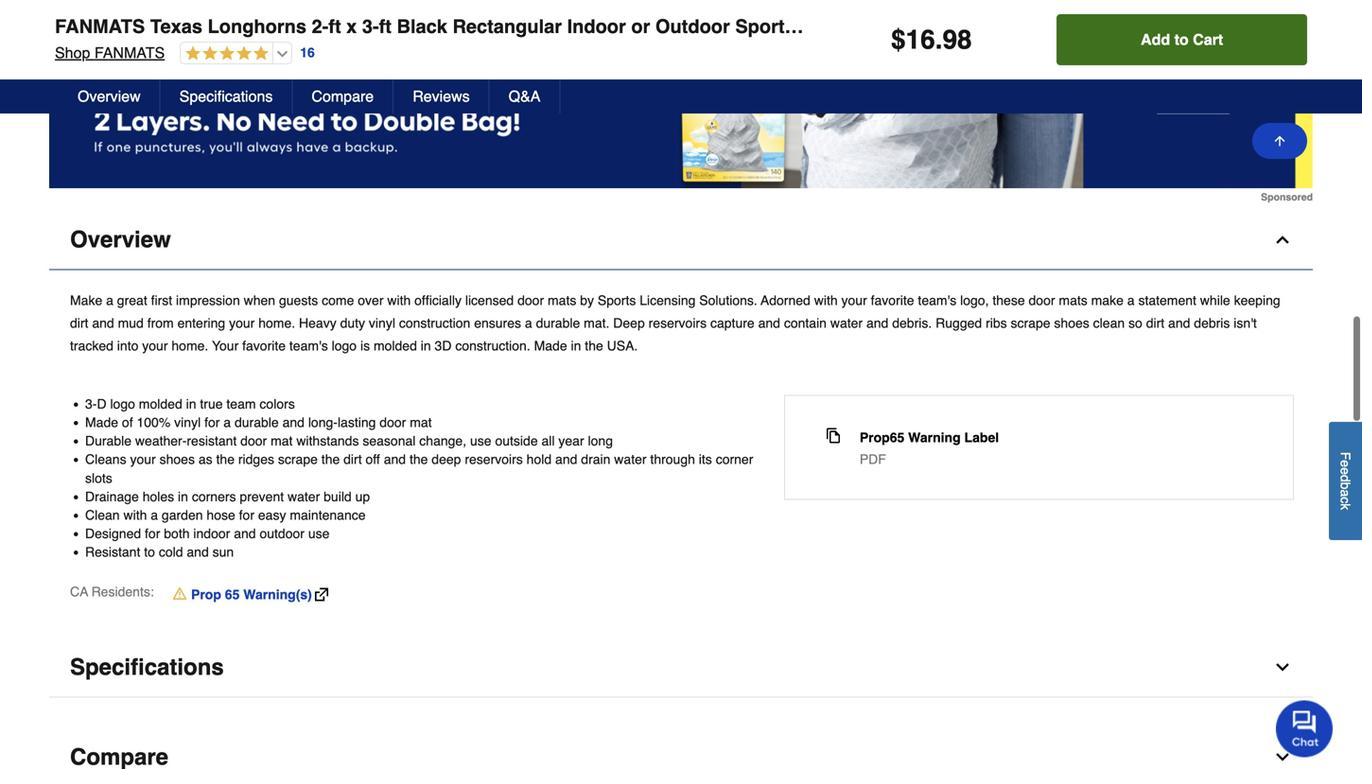 Task type: vqa. For each thing, say whether or not it's contained in the screenshot.
4 for Subtotal for ( 4 ) items $ 157 .00
no



Task type: describe. For each thing, give the bounding box(es) containing it.
texas
[[150, 16, 203, 37]]

add
[[1141, 31, 1171, 48]]

durable
[[85, 434, 132, 449]]

b
[[1339, 482, 1354, 490]]

to inside 3-d logo molded in true team colors made of 100% vinyl for a durable and long-lasting door mat durable weather-resistant door mat withstands seasonal change, use outside all year long cleans your shoes as the ridges scrape the dirt off and the deep reservoirs hold and drain water through its corner slots drainage holes in corners prevent water build up clean with a garden hose for easy maintenance designed for both indoor and outdoor use resistant to cold and sun
[[144, 545, 155, 560]]

overview for overview button to the top
[[78, 88, 141, 105]]

ca
[[70, 585, 88, 600]]

1 vertical spatial favorite
[[242, 338, 286, 353]]

and down statement
[[1169, 316, 1191, 331]]

through
[[651, 452, 696, 467]]

corners
[[192, 489, 236, 504]]

reviews button
[[394, 80, 490, 114]]

scrape inside 3-d logo molded in true team colors made of 100% vinyl for a durable and long-lasting door mat durable weather-resistant door mat withstands seasonal change, use outside all year long cleans your shoes as the ridges scrape the dirt off and the deep reservoirs hold and drain water through its corner slots drainage holes in corners prevent water build up clean with a garden hose for easy maintenance designed for both indoor and outdoor use resistant to cold and sun
[[278, 452, 318, 467]]

specifications for bottommost specifications button
[[70, 655, 224, 681]]

your right adorned
[[842, 293, 868, 308]]

f
[[1339, 452, 1354, 460]]

resistant
[[187, 434, 237, 449]]

make
[[70, 293, 102, 308]]

reviews
[[413, 88, 470, 105]]

tracked
[[70, 338, 113, 353]]

with inside 3-d logo molded in true team colors made of 100% vinyl for a durable and long-lasting door mat durable weather-resistant door mat withstands seasonal change, use outside all year long cleans your shoes as the ridges scrape the dirt off and the deep reservoirs hold and drain water through its corner slots drainage holes in corners prevent water build up clean with a garden hose for easy maintenance designed for both indoor and outdoor use resistant to cold and sun
[[123, 508, 147, 523]]

2-
[[312, 16, 329, 37]]

deep
[[432, 452, 461, 467]]

corner
[[716, 452, 754, 467]]

scrape inside make a great first impression when guests come over with officially licensed door mats by sports licensing solutions. adorned with your favorite team's logo, these door mats make a statement while keeping dirt and mud from entering your home. heavy duty vinyl construction ensures a durable mat. deep reservoirs capture and contain water and debris. rugged ribs scrape shoes clean so dirt and debris isn't tracked into your home. your favorite team's logo is molded in 3d construction. made in the usa.
[[1011, 316, 1051, 331]]

1 horizontal spatial for
[[204, 415, 220, 430]]

entering
[[178, 316, 225, 331]]

4.8 stars image
[[181, 45, 269, 63]]

f e e d b a c k button
[[1330, 422, 1363, 540]]

indoor
[[193, 526, 230, 541]]

outside
[[495, 434, 538, 449]]

compare button
[[293, 80, 394, 114]]

2 horizontal spatial with
[[815, 293, 838, 308]]

0 horizontal spatial dirt
[[70, 316, 88, 331]]

shop
[[55, 44, 90, 62]]

reservoirs inside 3-d logo molded in true team colors made of 100% vinyl for a durable and long-lasting door mat durable weather-resistant door mat withstands seasonal change, use outside all year long cleans your shoes as the ridges scrape the dirt off and the deep reservoirs hold and drain water through its corner slots drainage holes in corners prevent water build up clean with a garden hose for easy maintenance designed for both indoor and outdoor use resistant to cold and sun
[[465, 452, 523, 467]]

and down seasonal at bottom
[[384, 452, 406, 467]]

a down 'team'
[[224, 415, 231, 430]]

.
[[936, 25, 943, 55]]

licensing
[[640, 293, 696, 308]]

0 horizontal spatial water
[[288, 489, 320, 504]]

prop65
[[860, 430, 905, 445]]

2 e from the top
[[1339, 467, 1354, 475]]

1 horizontal spatial 16
[[906, 25, 936, 55]]

as
[[199, 452, 213, 467]]

outdoor
[[656, 16, 730, 37]]

1 ft from the left
[[329, 16, 341, 37]]

impression
[[176, 293, 240, 308]]

$ 16 . 98
[[892, 25, 973, 55]]

drainage
[[85, 489, 139, 504]]

a inside button
[[1339, 490, 1354, 497]]

100%
[[137, 415, 171, 430]]

heavy
[[299, 316, 337, 331]]

off
[[366, 452, 380, 467]]

maintenance
[[290, 508, 366, 523]]

great
[[117, 293, 147, 308]]

residents:
[[91, 585, 154, 600]]

in left 3d
[[421, 338, 431, 353]]

and up tracked
[[92, 316, 114, 331]]

1 e from the top
[[1339, 460, 1354, 468]]

logo,
[[961, 293, 989, 308]]

1 vertical spatial water
[[615, 452, 647, 467]]

molded inside 3-d logo molded in true team colors made of 100% vinyl for a durable and long-lasting door mat durable weather-resistant door mat withstands seasonal change, use outside all year long cleans your shoes as the ridges scrape the dirt off and the deep reservoirs hold and drain water through its corner slots drainage holes in corners prevent water build up clean with a garden hose for easy maintenance designed for both indoor and outdoor use resistant to cold and sun
[[139, 396, 182, 412]]

duty
[[340, 316, 365, 331]]

q&a
[[509, 88, 541, 105]]

all
[[542, 434, 555, 449]]

1 vertical spatial fanmats
[[94, 44, 165, 62]]

statement
[[1139, 293, 1197, 308]]

seasonal
[[363, 434, 416, 449]]

over
[[358, 293, 384, 308]]

in left usa.
[[571, 338, 582, 353]]

pdf
[[860, 452, 887, 467]]

98
[[943, 25, 973, 55]]

made inside 3-d logo molded in true team colors made of 100% vinyl for a durable and long-lasting door mat durable weather-resistant door mat withstands seasonal change, use outside all year long cleans your shoes as the ridges scrape the dirt off and the deep reservoirs hold and drain water through its corner slots drainage holes in corners prevent water build up clean with a garden hose for easy maintenance designed for both indoor and outdoor use resistant to cold and sun
[[85, 415, 118, 430]]

3-d logo molded in true team colors made of 100% vinyl for a durable and long-lasting door mat durable weather-resistant door mat withstands seasonal change, use outside all year long cleans your shoes as the ridges scrape the dirt off and the deep reservoirs hold and drain water through its corner slots drainage holes in corners prevent water build up clean with a garden hose for easy maintenance designed for both indoor and outdoor use resistant to cold and sun
[[85, 396, 754, 560]]

prop
[[191, 587, 221, 603]]

overview for bottom overview button
[[70, 227, 171, 253]]

0 horizontal spatial team's
[[290, 338, 328, 353]]

long
[[588, 434, 613, 449]]

ribs
[[986, 316, 1008, 331]]

0 vertical spatial 3-
[[362, 16, 379, 37]]

shoes inside make a great first impression when guests come over with officially licensed door mats by sports licensing solutions. adorned with your favorite team's logo, these door mats make a statement while keeping dirt and mud from entering your home. heavy duty vinyl construction ensures a durable mat. deep reservoirs capture and contain water and debris. rugged ribs scrape shoes clean so dirt and debris isn't tracked into your home. your favorite team's logo is molded in 3d construction. made in the usa.
[[1055, 316, 1090, 331]]

team
[[227, 396, 256, 412]]

specifications for specifications button to the top
[[180, 88, 273, 105]]

2 ft from the left
[[379, 16, 392, 37]]

cleans
[[85, 452, 126, 467]]

1 vertical spatial use
[[308, 526, 330, 541]]

document image
[[826, 428, 841, 443]]

black
[[397, 16, 448, 37]]

f e e d b a c k
[[1339, 452, 1354, 510]]

0 vertical spatial home.
[[259, 316, 295, 331]]

garden
[[162, 508, 203, 523]]

warning(s)
[[243, 587, 312, 603]]

make a great first impression when guests come over with officially licensed door mats by sports licensing solutions. adorned with your favorite team's logo, these door mats make a statement while keeping dirt and mud from entering your home. heavy duty vinyl construction ensures a durable mat. deep reservoirs capture and contain water and debris. rugged ribs scrape shoes clean so dirt and debris isn't tracked into your home. your favorite team's logo is molded in 3d construction. made in the usa.
[[70, 293, 1281, 353]]

prop65 warning label link
[[860, 428, 1000, 447]]

chat invite button image
[[1277, 700, 1335, 758]]

durable inside make a great first impression when guests come over with officially licensed door mats by sports licensing solutions. adorned with your favorite team's logo, these door mats make a statement while keeping dirt and mud from entering your home. heavy duty vinyl construction ensures a durable mat. deep reservoirs capture and contain water and debris. rugged ribs scrape shoes clean so dirt and debris isn't tracked into your home. your favorite team's logo is molded in 3d construction. made in the usa.
[[536, 316, 580, 331]]

door up ensures
[[518, 293, 544, 308]]

year
[[559, 434, 585, 449]]

cold
[[159, 545, 183, 560]]

compare
[[312, 88, 374, 105]]

1 horizontal spatial with
[[387, 293, 411, 308]]

its
[[699, 452, 712, 467]]

and up the sun
[[234, 526, 256, 541]]

door
[[801, 16, 845, 37]]

add to cart button
[[1057, 14, 1308, 65]]

usa.
[[607, 338, 638, 353]]

into
[[117, 338, 139, 353]]

come
[[322, 293, 354, 308]]

resistant
[[85, 545, 140, 560]]



Task type: locate. For each thing, give the bounding box(es) containing it.
while
[[1201, 293, 1231, 308]]

and down the colors
[[283, 415, 305, 430]]

the
[[585, 338, 604, 353], [216, 452, 235, 467], [322, 452, 340, 467], [410, 452, 428, 467]]

hold
[[527, 452, 552, 467]]

0 vertical spatial specifications
[[180, 88, 273, 105]]

0 vertical spatial molded
[[374, 338, 417, 353]]

vinyl down over
[[369, 316, 396, 331]]

0 vertical spatial mat
[[410, 415, 432, 430]]

16
[[906, 25, 936, 55], [300, 45, 315, 60]]

cart
[[1194, 31, 1224, 48]]

1 vertical spatial overview
[[70, 227, 171, 253]]

debris.
[[893, 316, 932, 331]]

1 horizontal spatial ft
[[379, 16, 392, 37]]

1 horizontal spatial 3-
[[362, 16, 379, 37]]

sun
[[213, 545, 234, 560]]

0 vertical spatial sports
[[736, 16, 796, 37]]

prevent
[[240, 489, 284, 504]]

the right as
[[216, 452, 235, 467]]

0 horizontal spatial favorite
[[242, 338, 286, 353]]

0 horizontal spatial use
[[308, 526, 330, 541]]

a up so
[[1128, 293, 1135, 308]]

from
[[147, 316, 174, 331]]

durable down the by
[[536, 316, 580, 331]]

for up resistant
[[204, 415, 220, 430]]

0 vertical spatial team's
[[918, 293, 957, 308]]

dirt right so
[[1147, 316, 1165, 331]]

16 left 98
[[906, 25, 936, 55]]

with up designed
[[123, 508, 147, 523]]

1 mats from the left
[[548, 293, 577, 308]]

0 vertical spatial durable
[[536, 316, 580, 331]]

0 horizontal spatial vinyl
[[174, 415, 201, 430]]

0 horizontal spatial ft
[[329, 16, 341, 37]]

to right add
[[1175, 31, 1189, 48]]

when
[[244, 293, 276, 308]]

mat up "change,"
[[410, 415, 432, 430]]

2 horizontal spatial for
[[239, 508, 255, 523]]

door up seasonal at bottom
[[380, 415, 406, 430]]

1 horizontal spatial mat
[[410, 415, 432, 430]]

door right these on the right top of page
[[1029, 293, 1056, 308]]

1 horizontal spatial sports
[[736, 16, 796, 37]]

weather-
[[135, 434, 187, 449]]

0 vertical spatial to
[[1175, 31, 1189, 48]]

q&a button
[[490, 80, 561, 114]]

mat.
[[584, 316, 610, 331]]

1 vertical spatial chevron down image
[[1274, 748, 1293, 767]]

0 vertical spatial vinyl
[[369, 316, 396, 331]]

your down weather-
[[130, 452, 156, 467]]

e up b
[[1339, 467, 1354, 475]]

prop 65 warning(s) link
[[173, 586, 328, 605]]

molded
[[374, 338, 417, 353], [139, 396, 182, 412]]

door up ridges
[[241, 434, 267, 449]]

made inside make a great first impression when guests come over with officially licensed door mats by sports licensing solutions. adorned with your favorite team's logo, these door mats make a statement while keeping dirt and mud from entering your home. heavy duty vinyl construction ensures a durable mat. deep reservoirs capture and contain water and debris. rugged ribs scrape shoes clean so dirt and debris isn't tracked into your home. your favorite team's logo is molded in 3d construction. made in the usa.
[[534, 338, 568, 353]]

construction
[[399, 316, 471, 331]]

hose
[[207, 508, 235, 523]]

shoes inside 3-d logo molded in true team colors made of 100% vinyl for a durable and long-lasting door mat durable weather-resistant door mat withstands seasonal change, use outside all year long cleans your shoes as the ridges scrape the dirt off and the deep reservoirs hold and drain water through its corner slots drainage holes in corners prevent water build up clean with a garden hose for easy maintenance designed for both indoor and outdoor use resistant to cold and sun
[[160, 452, 195, 467]]

1 horizontal spatial made
[[534, 338, 568, 353]]

vinyl
[[369, 316, 396, 331], [174, 415, 201, 430]]

16 down 2-
[[300, 45, 315, 60]]

2 horizontal spatial water
[[831, 316, 863, 331]]

and down adorned
[[759, 316, 781, 331]]

0 horizontal spatial shoes
[[160, 452, 195, 467]]

sports up deep
[[598, 293, 636, 308]]

favorite up debris.
[[871, 293, 915, 308]]

and down year
[[556, 452, 578, 467]]

overview button up licensing
[[49, 210, 1314, 270]]

1 vertical spatial scrape
[[278, 452, 318, 467]]

and down 'indoor' at bottom left
[[187, 545, 209, 560]]

make
[[1092, 293, 1124, 308]]

durable inside 3-d logo molded in true team colors made of 100% vinyl for a durable and long-lasting door mat durable weather-resistant door mat withstands seasonal change, use outside all year long cleans your shoes as the ridges scrape the dirt off and the deep reservoirs hold and drain water through its corner slots drainage holes in corners prevent water build up clean with a garden hose for easy maintenance designed for both indoor and outdoor use resistant to cold and sun
[[235, 415, 279, 430]]

0 horizontal spatial to
[[144, 545, 155, 560]]

overview button
[[59, 80, 161, 114], [49, 210, 1314, 270]]

a up k
[[1339, 490, 1354, 497]]

1 horizontal spatial shoes
[[1055, 316, 1090, 331]]

team's up rugged
[[918, 293, 957, 308]]

3- inside 3-d logo molded in true team colors made of 100% vinyl for a durable and long-lasting door mat durable weather-resistant door mat withstands seasonal change, use outside all year long cleans your shoes as the ridges scrape the dirt off and the deep reservoirs hold and drain water through its corner slots drainage holes in corners prevent water build up clean with a garden hose for easy maintenance designed for both indoor and outdoor use resistant to cold and sun
[[85, 396, 97, 412]]

dirt inside 3-d logo molded in true team colors made of 100% vinyl for a durable and long-lasting door mat durable weather-resistant door mat withstands seasonal change, use outside all year long cleans your shoes as the ridges scrape the dirt off and the deep reservoirs hold and drain water through its corner slots drainage holes in corners prevent water build up clean with a garden hose for easy maintenance designed for both indoor and outdoor use resistant to cold and sun
[[344, 452, 362, 467]]

door
[[518, 293, 544, 308], [1029, 293, 1056, 308], [380, 415, 406, 430], [241, 434, 267, 449]]

overview
[[78, 88, 141, 105], [70, 227, 171, 253]]

1 horizontal spatial scrape
[[1011, 316, 1051, 331]]

1 vertical spatial home.
[[172, 338, 209, 353]]

rectangular
[[453, 16, 562, 37]]

1 vertical spatial team's
[[290, 338, 328, 353]]

0 horizontal spatial logo
[[110, 396, 135, 412]]

vinyl down the true
[[174, 415, 201, 430]]

x
[[347, 16, 357, 37]]

mat
[[410, 415, 432, 430], [271, 434, 293, 449]]

shoes left clean
[[1055, 316, 1090, 331]]

logo
[[332, 338, 357, 353], [110, 396, 135, 412]]

a
[[106, 293, 113, 308], [1128, 293, 1135, 308], [525, 316, 533, 331], [224, 415, 231, 430], [1339, 490, 1354, 497], [151, 508, 158, 523]]

1 horizontal spatial to
[[1175, 31, 1189, 48]]

1 horizontal spatial vinyl
[[369, 316, 396, 331]]

a down holes
[[151, 508, 158, 523]]

vinyl inside make a great first impression when guests come over with officially licensed door mats by sports licensing solutions. adorned with your favorite team's logo, these door mats make a statement while keeping dirt and mud from entering your home. heavy duty vinyl construction ensures a durable mat. deep reservoirs capture and contain water and debris. rugged ribs scrape shoes clean so dirt and debris isn't tracked into your home. your favorite team's logo is molded in 3d construction. made in the usa.
[[369, 316, 396, 331]]

prop65 warning label pdf
[[860, 430, 1000, 467]]

0 vertical spatial use
[[470, 434, 492, 449]]

ft
[[329, 16, 341, 37], [379, 16, 392, 37]]

0 vertical spatial specifications button
[[161, 80, 293, 114]]

specifications down "4.8 stars" image at top
[[180, 88, 273, 105]]

specifications button
[[161, 80, 293, 114], [49, 639, 1314, 698]]

reservoirs inside make a great first impression when guests come over with officially licensed door mats by sports licensing solutions. adorned with your favorite team's logo, these door mats make a statement while keeping dirt and mud from entering your home. heavy duty vinyl construction ensures a durable mat. deep reservoirs capture and contain water and debris. rugged ribs scrape shoes clean so dirt and debris isn't tracked into your home. your favorite team's logo is molded in 3d construction. made in the usa.
[[649, 316, 707, 331]]

water right drain
[[615, 452, 647, 467]]

2 mats from the left
[[1059, 293, 1088, 308]]

molded inside make a great first impression when guests come over with officially licensed door mats by sports licensing solutions. adorned with your favorite team's logo, these door mats make a statement while keeping dirt and mud from entering your home. heavy duty vinyl construction ensures a durable mat. deep reservoirs capture and contain water and debris. rugged ribs scrape shoes clean so dirt and debris isn't tracked into your home. your favorite team's logo is molded in 3d construction. made in the usa.
[[374, 338, 417, 353]]

2 vertical spatial for
[[145, 526, 160, 541]]

use
[[470, 434, 492, 449], [308, 526, 330, 541]]

ft left x
[[329, 16, 341, 37]]

0 horizontal spatial molded
[[139, 396, 182, 412]]

2 chevron down image from the top
[[1274, 748, 1293, 767]]

advertisement region
[[49, 16, 1314, 203]]

reservoirs down outside
[[465, 452, 523, 467]]

lasting
[[338, 415, 376, 430]]

ca residents:
[[70, 585, 154, 600]]

with up the contain
[[815, 293, 838, 308]]

team's
[[918, 293, 957, 308], [290, 338, 328, 353]]

with right over
[[387, 293, 411, 308]]

easy
[[258, 508, 286, 523]]

1 horizontal spatial favorite
[[871, 293, 915, 308]]

0 horizontal spatial durable
[[235, 415, 279, 430]]

change,
[[420, 434, 467, 449]]

1 vertical spatial shoes
[[160, 452, 195, 467]]

0 horizontal spatial sports
[[598, 293, 636, 308]]

overview up great
[[70, 227, 171, 253]]

0 vertical spatial reservoirs
[[649, 316, 707, 331]]

first
[[151, 293, 172, 308]]

durable down 'team'
[[235, 415, 279, 430]]

sports left door
[[736, 16, 796, 37]]

clean
[[1094, 316, 1125, 331]]

d
[[97, 396, 107, 412]]

the down the withstands
[[322, 452, 340, 467]]

3d
[[435, 338, 452, 353]]

d
[[1339, 475, 1354, 482]]

1 horizontal spatial molded
[[374, 338, 417, 353]]

capture
[[711, 316, 755, 331]]

by
[[580, 293, 594, 308]]

chevron up image
[[1274, 230, 1293, 249]]

in up the garden
[[178, 489, 188, 504]]

debris
[[1195, 316, 1231, 331]]

deep
[[614, 316, 645, 331]]

1 chevron down image from the top
[[1274, 658, 1293, 677]]

1 vertical spatial specifications
[[70, 655, 224, 681]]

a right ensures
[[525, 316, 533, 331]]

home. down when
[[259, 316, 295, 331]]

home. down entering
[[172, 338, 209, 353]]

1 vertical spatial logo
[[110, 396, 135, 412]]

colors
[[260, 396, 295, 412]]

contain
[[784, 316, 827, 331]]

0 vertical spatial fanmats
[[55, 16, 145, 37]]

water
[[831, 316, 863, 331], [615, 452, 647, 467], [288, 489, 320, 504]]

so
[[1129, 316, 1143, 331]]

1 vertical spatial durable
[[235, 415, 279, 430]]

0 horizontal spatial for
[[145, 526, 160, 541]]

1 vertical spatial sports
[[598, 293, 636, 308]]

3- right x
[[362, 16, 379, 37]]

1 horizontal spatial use
[[470, 434, 492, 449]]

home.
[[259, 316, 295, 331], [172, 338, 209, 353]]

0 horizontal spatial home.
[[172, 338, 209, 353]]

your down from
[[142, 338, 168, 353]]

1 vertical spatial for
[[239, 508, 255, 523]]

build
[[324, 489, 352, 504]]

3- up the durable
[[85, 396, 97, 412]]

your inside 3-d logo molded in true team colors made of 100% vinyl for a durable and long-lasting door mat durable weather-resistant door mat withstands seasonal change, use outside all year long cleans your shoes as the ridges scrape the dirt off and the deep reservoirs hold and drain water through its corner slots drainage holes in corners prevent water build up clean with a garden hose for easy maintenance designed for both indoor and outdoor use resistant to cold and sun
[[130, 452, 156, 467]]

made right construction.
[[534, 338, 568, 353]]

1 vertical spatial made
[[85, 415, 118, 430]]

0 horizontal spatial 16
[[300, 45, 315, 60]]

your
[[212, 338, 239, 353]]

1 vertical spatial mat
[[271, 434, 293, 449]]

dirt down make
[[70, 316, 88, 331]]

0 horizontal spatial reservoirs
[[465, 452, 523, 467]]

1 horizontal spatial reservoirs
[[649, 316, 707, 331]]

2 vertical spatial water
[[288, 489, 320, 504]]

water up maintenance
[[288, 489, 320, 504]]

logo inside make a great first impression when guests come over with officially licensed door mats by sports licensing solutions. adorned with your favorite team's logo, these door mats make a statement while keeping dirt and mud from entering your home. heavy duty vinyl construction ensures a durable mat. deep reservoirs capture and contain water and debris. rugged ribs scrape shoes clean so dirt and debris isn't tracked into your home. your favorite team's logo is molded in 3d construction. made in the usa.
[[332, 338, 357, 353]]

0 horizontal spatial mat
[[271, 434, 293, 449]]

use left outside
[[470, 434, 492, 449]]

and
[[92, 316, 114, 331], [759, 316, 781, 331], [867, 316, 889, 331], [1169, 316, 1191, 331], [283, 415, 305, 430], [384, 452, 406, 467], [556, 452, 578, 467], [234, 526, 256, 541], [187, 545, 209, 560]]

favorite right your
[[242, 338, 286, 353]]

use down maintenance
[[308, 526, 330, 541]]

shoes down weather-
[[160, 452, 195, 467]]

1 horizontal spatial home.
[[259, 316, 295, 331]]

holes
[[143, 489, 174, 504]]

1 vertical spatial 3-
[[85, 396, 97, 412]]

0 vertical spatial for
[[204, 415, 220, 430]]

1 horizontal spatial team's
[[918, 293, 957, 308]]

these
[[993, 293, 1026, 308]]

1 vertical spatial specifications button
[[49, 639, 1314, 698]]

1 vertical spatial vinyl
[[174, 415, 201, 430]]

isn't
[[1234, 316, 1258, 331]]

65
[[225, 587, 240, 603]]

warning image
[[173, 587, 186, 602]]

1 vertical spatial to
[[144, 545, 155, 560]]

0 vertical spatial water
[[831, 316, 863, 331]]

1 horizontal spatial durable
[[536, 316, 580, 331]]

label
[[965, 430, 1000, 445]]

up
[[355, 489, 370, 504]]

1 vertical spatial molded
[[139, 396, 182, 412]]

scrape down these on the right top of page
[[1011, 316, 1051, 331]]

scrape down the withstands
[[278, 452, 318, 467]]

$
[[892, 25, 906, 55]]

outdoor
[[260, 526, 305, 541]]

0 vertical spatial favorite
[[871, 293, 915, 308]]

fanmats up shop fanmats
[[55, 16, 145, 37]]

1 vertical spatial reservoirs
[[465, 452, 523, 467]]

water inside make a great first impression when guests come over with officially licensed door mats by sports licensing solutions. adorned with your favorite team's logo, these door mats make a statement while keeping dirt and mud from entering your home. heavy duty vinyl construction ensures a durable mat. deep reservoirs capture and contain water and debris. rugged ribs scrape shoes clean so dirt and debris isn't tracked into your home. your favorite team's logo is molded in 3d construction. made in the usa.
[[831, 316, 863, 331]]

arrow up image
[[1273, 133, 1288, 149]]

logo up of
[[110, 396, 135, 412]]

0 horizontal spatial mats
[[548, 293, 577, 308]]

molded up the 100%
[[139, 396, 182, 412]]

0 horizontal spatial 3-
[[85, 396, 97, 412]]

reservoirs down licensing
[[649, 316, 707, 331]]

specifications down residents: in the bottom of the page
[[70, 655, 224, 681]]

officially
[[415, 293, 462, 308]]

0 vertical spatial overview button
[[59, 80, 161, 114]]

to left cold
[[144, 545, 155, 560]]

0 horizontal spatial made
[[85, 415, 118, 430]]

mat up ridges
[[271, 434, 293, 449]]

mats left make
[[1059, 293, 1088, 308]]

0 vertical spatial overview
[[78, 88, 141, 105]]

the inside make a great first impression when guests come over with officially licensed door mats by sports licensing solutions. adorned with your favorite team's logo, these door mats make a statement while keeping dirt and mud from entering your home. heavy duty vinyl construction ensures a durable mat. deep reservoirs capture and contain water and debris. rugged ribs scrape shoes clean so dirt and debris isn't tracked into your home. your favorite team's logo is molded in 3d construction. made in the usa.
[[585, 338, 604, 353]]

mats left the by
[[548, 293, 577, 308]]

in left the true
[[186, 396, 196, 412]]

longhorns
[[208, 16, 307, 37]]

to inside button
[[1175, 31, 1189, 48]]

1 vertical spatial overview button
[[49, 210, 1314, 270]]

and left debris.
[[867, 316, 889, 331]]

2 horizontal spatial dirt
[[1147, 316, 1165, 331]]

link icon image
[[315, 588, 328, 602]]

with
[[387, 293, 411, 308], [815, 293, 838, 308], [123, 508, 147, 523]]

keeping
[[1235, 293, 1281, 308]]

molded right is
[[374, 338, 417, 353]]

water right the contain
[[831, 316, 863, 331]]

0 horizontal spatial scrape
[[278, 452, 318, 467]]

e up d
[[1339, 460, 1354, 468]]

overview down shop fanmats
[[78, 88, 141, 105]]

1 horizontal spatial logo
[[332, 338, 357, 353]]

0 vertical spatial chevron down image
[[1274, 658, 1293, 677]]

made down d
[[85, 415, 118, 430]]

0 vertical spatial shoes
[[1055, 316, 1090, 331]]

your up your
[[229, 316, 255, 331]]

for left both
[[145, 526, 160, 541]]

k
[[1339, 504, 1354, 510]]

logo left is
[[332, 338, 357, 353]]

favorite
[[871, 293, 915, 308], [242, 338, 286, 353]]

for down prevent at the left bottom of page
[[239, 508, 255, 523]]

rugged
[[936, 316, 983, 331]]

0 vertical spatial scrape
[[1011, 316, 1051, 331]]

overview button down shop fanmats
[[59, 80, 161, 114]]

sports inside make a great first impression when guests come over with officially licensed door mats by sports licensing solutions. adorned with your favorite team's logo, these door mats make a statement while keeping dirt and mud from entering your home. heavy duty vinyl construction ensures a durable mat. deep reservoirs capture and contain water and debris. rugged ribs scrape shoes clean so dirt and debris isn't tracked into your home. your favorite team's logo is molded in 3d construction. made in the usa.
[[598, 293, 636, 308]]

of
[[122, 415, 133, 430]]

withstands
[[297, 434, 359, 449]]

mud
[[118, 316, 144, 331]]

the down mat.
[[585, 338, 604, 353]]

dirt left off on the left bottom
[[344, 452, 362, 467]]

0 vertical spatial logo
[[332, 338, 357, 353]]

vinyl inside 3-d logo molded in true team colors made of 100% vinyl for a durable and long-lasting door mat durable weather-resistant door mat withstands seasonal change, use outside all year long cleans your shoes as the ridges scrape the dirt off and the deep reservoirs hold and drain water through its corner slots drainage holes in corners prevent water build up clean with a garden hose for easy maintenance designed for both indoor and outdoor use resistant to cold and sun
[[174, 415, 201, 430]]

both
[[164, 526, 190, 541]]

ft right x
[[379, 16, 392, 37]]

0 horizontal spatial with
[[123, 508, 147, 523]]

logo inside 3-d logo molded in true team colors made of 100% vinyl for a durable and long-lasting door mat durable weather-resistant door mat withstands seasonal change, use outside all year long cleans your shoes as the ridges scrape the dirt off and the deep reservoirs hold and drain water through its corner slots drainage holes in corners prevent water build up clean with a garden hose for easy maintenance designed for both indoor and outdoor use resistant to cold and sun
[[110, 396, 135, 412]]

the left deep
[[410, 452, 428, 467]]

0 vertical spatial made
[[534, 338, 568, 353]]

1 horizontal spatial water
[[615, 452, 647, 467]]

team's down the heavy
[[290, 338, 328, 353]]

1 horizontal spatial mats
[[1059, 293, 1088, 308]]

1 horizontal spatial dirt
[[344, 452, 362, 467]]

guests
[[279, 293, 318, 308]]

a left great
[[106, 293, 113, 308]]

drain
[[581, 452, 611, 467]]

ensures
[[474, 316, 522, 331]]

chevron down image
[[1274, 658, 1293, 677], [1274, 748, 1293, 767]]

fanmats down texas
[[94, 44, 165, 62]]



